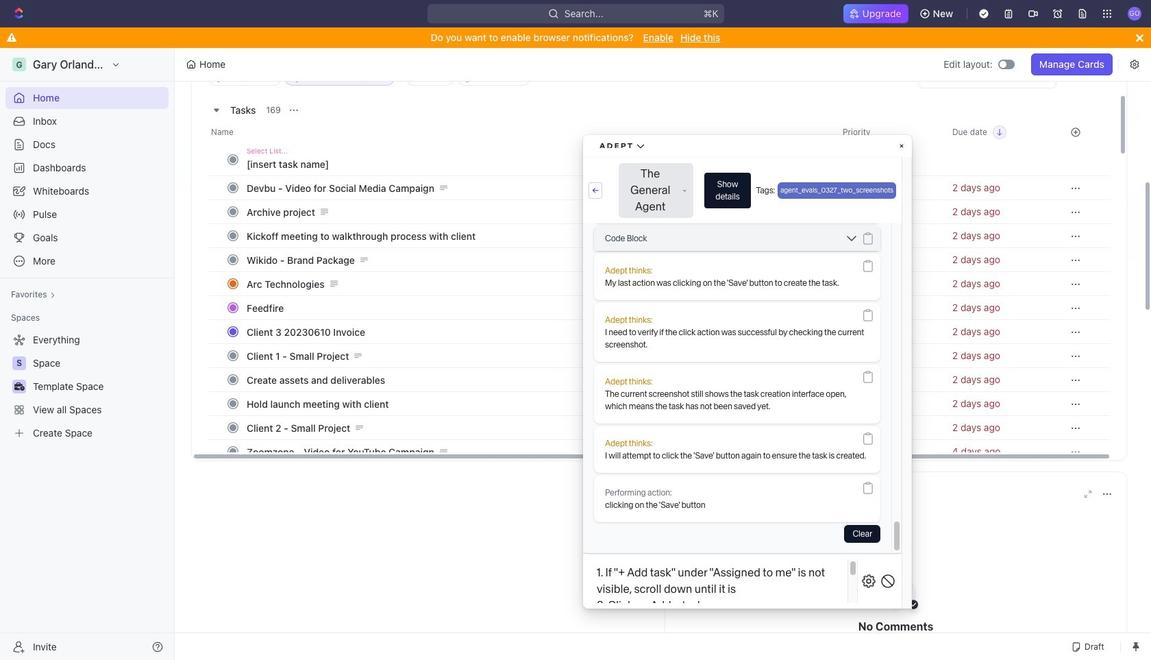 Task type: describe. For each thing, give the bounding box(es) containing it.
9 set priority image from the top
[[835, 439, 944, 464]]

8 set priority image from the top
[[835, 415, 944, 440]]

tree inside sidebar navigation
[[5, 329, 169, 444]]

space, , element
[[12, 356, 26, 370]]

6 set priority image from the top
[[835, 367, 944, 392]]

1 set priority image from the top
[[835, 175, 944, 200]]

3 set priority image from the top
[[835, 247, 944, 272]]

2 set priority image from the top
[[835, 223, 944, 248]]

sidebar navigation
[[0, 48, 178, 660]]



Task type: locate. For each thing, give the bounding box(es) containing it.
tree
[[5, 329, 169, 444]]

set priority image
[[835, 175, 944, 200], [835, 223, 944, 248], [835, 247, 944, 272], [835, 295, 944, 320], [835, 343, 944, 368], [835, 367, 944, 392], [835, 391, 944, 416], [835, 415, 944, 440], [835, 439, 944, 464]]

gary orlando's workspace, , element
[[12, 58, 26, 71]]

business time image
[[14, 382, 24, 391]]

7 set priority image from the top
[[835, 391, 944, 416]]

Task name or type '/' for commands text field
[[247, 153, 647, 175]]

5 set priority image from the top
[[835, 343, 944, 368]]

4 set priority image from the top
[[835, 295, 944, 320]]



Task type: vqa. For each thing, say whether or not it's contained in the screenshot.
Space, , element
yes



